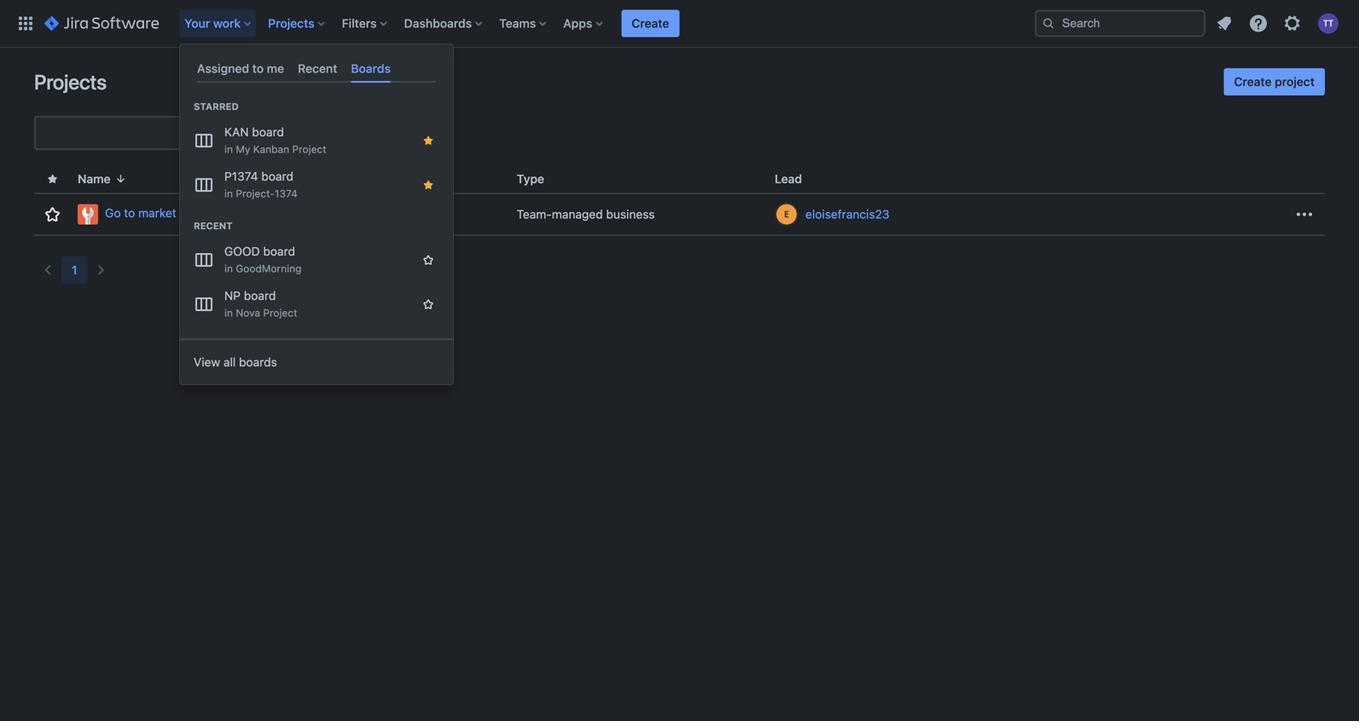 Task type: vqa. For each thing, say whether or not it's contained in the screenshot.
banner
yes



Task type: describe. For each thing, give the bounding box(es) containing it.
type
[[517, 172, 544, 186]]

market
[[138, 206, 176, 220]]

good
[[224, 245, 260, 259]]

kanban
[[253, 143, 289, 155]]

filters
[[342, 16, 377, 30]]

create for create
[[632, 16, 669, 30]]

np board in nova project
[[224, 289, 297, 319]]

1374
[[275, 188, 298, 200]]

your work
[[184, 16, 241, 30]]

primary element
[[10, 0, 1035, 47]]

in for kan board
[[224, 143, 233, 155]]

lead
[[775, 172, 802, 186]]

open image
[[414, 123, 434, 143]]

settings image
[[1282, 13, 1303, 34]]

business
[[606, 207, 655, 221]]

dashboards button
[[399, 10, 489, 37]]

teams button
[[494, 10, 553, 37]]

managed
[[552, 207, 603, 221]]

board for kan board
[[252, 125, 284, 139]]

assigned to me
[[197, 61, 284, 76]]

projects inside popup button
[[268, 16, 314, 30]]

eloisefrancis23
[[805, 207, 889, 221]]

projects button
[[263, 10, 332, 37]]

sample
[[180, 206, 219, 220]]

to for go
[[124, 206, 135, 220]]

tab list containing assigned to me
[[190, 55, 443, 83]]

search image
[[1042, 17, 1055, 30]]

1 button
[[61, 257, 88, 284]]

star good board image
[[421, 254, 435, 267]]

in for np board
[[224, 307, 233, 319]]

go
[[105, 206, 121, 220]]

kan
[[224, 125, 249, 139]]

recent inside tab list
[[298, 61, 337, 76]]

your
[[184, 16, 210, 30]]

Search field
[[1035, 10, 1205, 37]]

appswitcher icon image
[[15, 13, 36, 34]]

board for good board
[[263, 245, 295, 259]]

star np board image
[[421, 298, 435, 312]]



Task type: locate. For each thing, give the bounding box(es) containing it.
0 horizontal spatial create
[[632, 16, 669, 30]]

in inside kan board in my kanban project
[[224, 143, 233, 155]]

recent right "me"
[[298, 61, 337, 76]]

tab list
[[190, 55, 443, 83]]

view all boards
[[194, 355, 277, 370]]

board up goodmorning
[[263, 245, 295, 259]]

in left 'my'
[[224, 143, 233, 155]]

board up nova at the top of the page
[[244, 289, 276, 303]]

project down 'jira work management'
[[292, 143, 326, 155]]

create
[[632, 16, 669, 30], [1234, 75, 1272, 89]]

in inside np board in nova project
[[224, 307, 233, 319]]

view all boards link
[[180, 346, 453, 380]]

1 in from the top
[[224, 143, 233, 155]]

nova
[[236, 307, 260, 319]]

apps button
[[558, 10, 609, 37]]

1 horizontal spatial to
[[252, 61, 264, 76]]

go to market sample link
[[78, 204, 348, 225]]

1 horizontal spatial recent
[[298, 61, 337, 76]]

banner containing your work
[[0, 0, 1359, 48]]

in for p1374 board
[[224, 188, 233, 200]]

jira work management
[[253, 127, 363, 139]]

lead button
[[768, 170, 823, 189]]

kan board in my kanban project
[[224, 125, 326, 155]]

project right nova at the top of the page
[[263, 307, 297, 319]]

projects down the appswitcher icon
[[34, 70, 107, 94]]

recent
[[298, 61, 337, 76], [194, 221, 233, 232]]

to for assigned
[[252, 61, 264, 76]]

work
[[213, 16, 241, 30]]

teams
[[499, 16, 536, 30]]

1 horizontal spatial create
[[1234, 75, 1272, 89]]

project inside kan board in my kanban project
[[292, 143, 326, 155]]

project
[[292, 143, 326, 155], [263, 307, 297, 319]]

work
[[273, 127, 298, 139]]

more image
[[1294, 204, 1315, 225]]

team-managed business
[[517, 207, 655, 221]]

create for create project
[[1234, 75, 1272, 89]]

me
[[267, 61, 284, 76]]

eloisefrancis23 link
[[805, 206, 889, 223]]

in down p1374
[[224, 188, 233, 200]]

np
[[224, 289, 241, 303]]

go to market sample
[[105, 206, 219, 220]]

board up kanban
[[252, 125, 284, 139]]

1 vertical spatial recent
[[194, 221, 233, 232]]

create right apps dropdown button
[[632, 16, 669, 30]]

help image
[[1248, 13, 1269, 34]]

banner
[[0, 0, 1359, 48]]

view
[[194, 355, 220, 370]]

starred
[[194, 101, 239, 112]]

to
[[252, 61, 264, 76], [124, 206, 135, 220]]

0 vertical spatial to
[[252, 61, 264, 76]]

0 horizontal spatial to
[[124, 206, 135, 220]]

your profile and settings image
[[1318, 13, 1339, 34]]

star p1374 board image
[[421, 178, 435, 192]]

project-
[[236, 188, 275, 200]]

good board in goodmorning
[[224, 245, 301, 275]]

projects up "me"
[[268, 16, 314, 30]]

star kan board image
[[421, 134, 435, 148]]

create button
[[621, 10, 679, 37]]

board for p1374 board
[[261, 170, 293, 184]]

team-
[[517, 207, 552, 221]]

project
[[1275, 75, 1315, 89]]

board for np board
[[244, 289, 276, 303]]

0 vertical spatial create
[[632, 16, 669, 30]]

4 in from the top
[[224, 307, 233, 319]]

1 vertical spatial create
[[1234, 75, 1272, 89]]

1 horizontal spatial projects
[[268, 16, 314, 30]]

next image
[[91, 260, 111, 281]]

boards
[[351, 61, 391, 76]]

board inside kan board in my kanban project
[[252, 125, 284, 139]]

p1374 board in project-1374
[[224, 170, 298, 200]]

2 in from the top
[[224, 188, 233, 200]]

management
[[300, 127, 363, 139]]

board inside np board in nova project
[[244, 289, 276, 303]]

create inside 'button'
[[632, 16, 669, 30]]

jira
[[253, 127, 270, 139]]

0 vertical spatial projects
[[268, 16, 314, 30]]

previous image
[[38, 260, 58, 281]]

create project button
[[1224, 68, 1325, 96]]

None text field
[[36, 121, 203, 145]]

create left project
[[1234, 75, 1272, 89]]

to inside tab list
[[252, 61, 264, 76]]

0 horizontal spatial recent
[[194, 221, 233, 232]]

in
[[224, 143, 233, 155], [224, 188, 233, 200], [224, 263, 233, 275], [224, 307, 233, 319]]

1
[[72, 263, 77, 277]]

filters button
[[337, 10, 394, 37]]

projects
[[268, 16, 314, 30], [34, 70, 107, 94]]

1 vertical spatial to
[[124, 206, 135, 220]]

name
[[78, 172, 111, 186]]

1 vertical spatial project
[[263, 307, 297, 319]]

p1374
[[224, 170, 258, 184]]

assigned
[[197, 61, 249, 76]]

0 vertical spatial project
[[292, 143, 326, 155]]

0 vertical spatial recent
[[298, 61, 337, 76]]

to left "me"
[[252, 61, 264, 76]]

in inside p1374 board in project-1374
[[224, 188, 233, 200]]

star go to market sample image
[[42, 204, 63, 225]]

goodmorning
[[236, 263, 301, 275]]

dashboards
[[404, 16, 472, 30]]

in for good board
[[224, 263, 233, 275]]

board
[[252, 125, 284, 139], [261, 170, 293, 184], [263, 245, 295, 259], [244, 289, 276, 303]]

notifications image
[[1214, 13, 1234, 34]]

3 in from the top
[[224, 263, 233, 275]]

0 horizontal spatial projects
[[34, 70, 107, 94]]

create inside button
[[1234, 75, 1272, 89]]

in down 'np' at top left
[[224, 307, 233, 319]]

apps
[[563, 16, 592, 30]]

create project
[[1234, 75, 1315, 89]]

all
[[223, 355, 236, 370]]

board up 1374
[[261, 170, 293, 184]]

in inside good board in goodmorning
[[224, 263, 233, 275]]

in down good
[[224, 263, 233, 275]]

your work button
[[179, 10, 258, 37]]

recent down sample
[[194, 221, 233, 232]]

project inside np board in nova project
[[263, 307, 297, 319]]

my
[[236, 143, 250, 155]]

board inside good board in goodmorning
[[263, 245, 295, 259]]

boards
[[239, 355, 277, 370]]

board inside p1374 board in project-1374
[[261, 170, 293, 184]]

name button
[[71, 170, 134, 189]]

jira software image
[[44, 13, 159, 34], [44, 13, 159, 34]]

to right the go
[[124, 206, 135, 220]]

1 vertical spatial projects
[[34, 70, 107, 94]]



